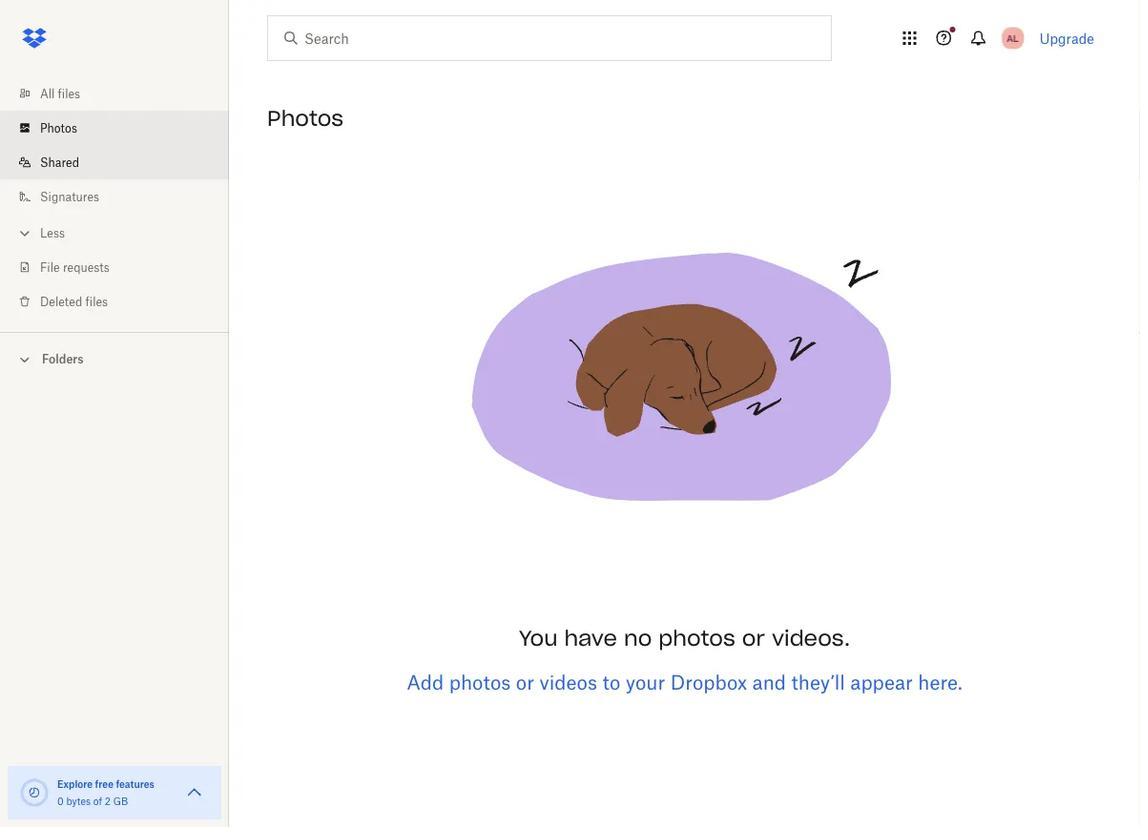 Task type: vqa. For each thing, say whether or not it's contained in the screenshot.
web. inside Create new and edit existing files in dropbox.com or in the Dropbox mobile app directly in Microsoft on the web.
no



Task type: locate. For each thing, give the bounding box(es) containing it.
less image
[[15, 224, 34, 243]]

0
[[57, 795, 64, 807]]

0 vertical spatial photos
[[659, 625, 735, 652]]

list
[[0, 65, 229, 332]]

signatures
[[40, 189, 99, 204]]

add photos or videos to your dropbox and they'll appear here.
[[407, 671, 962, 694]]

0 horizontal spatial or
[[516, 671, 534, 694]]

videos.
[[772, 625, 850, 652]]

1 horizontal spatial files
[[85, 294, 108, 309]]

photos right "add"
[[449, 671, 511, 694]]

1 horizontal spatial or
[[742, 625, 765, 652]]

features
[[116, 778, 154, 790]]

file requests
[[40, 260, 110, 274]]

they'll
[[791, 671, 845, 694]]

all
[[40, 86, 55, 101]]

or up and
[[742, 625, 765, 652]]

0 horizontal spatial photos
[[40, 121, 77, 135]]

or
[[742, 625, 765, 652], [516, 671, 534, 694]]

to
[[602, 671, 620, 694]]

1 vertical spatial files
[[85, 294, 108, 309]]

0 vertical spatial files
[[58, 86, 80, 101]]

1 horizontal spatial photos
[[659, 625, 735, 652]]

photos
[[267, 105, 344, 132], [40, 121, 77, 135]]

photos list item
[[0, 111, 229, 145]]

upgrade link
[[1040, 30, 1094, 46]]

photos inside 'link'
[[40, 121, 77, 135]]

add photos or videos to your dropbox and they'll appear here. link
[[407, 671, 962, 694]]

1 horizontal spatial photos
[[267, 105, 344, 132]]

here.
[[918, 671, 962, 694]]

explore free features 0 bytes of 2 gb
[[57, 778, 154, 807]]

photos link
[[15, 111, 229, 145]]

all files
[[40, 86, 80, 101]]

1 vertical spatial or
[[516, 671, 534, 694]]

files right all
[[58, 86, 80, 101]]

no
[[624, 625, 652, 652]]

Search in folder "Dropbox" text field
[[304, 28, 792, 49]]

0 horizontal spatial photos
[[449, 671, 511, 694]]

deleted files
[[40, 294, 108, 309]]

or left videos
[[516, 671, 534, 694]]

photos
[[659, 625, 735, 652], [449, 671, 511, 694]]

all files link
[[15, 76, 229, 111]]

2
[[105, 795, 111, 807]]

files right deleted
[[85, 294, 108, 309]]

requests
[[63, 260, 110, 274]]

files
[[58, 86, 80, 101], [85, 294, 108, 309]]

less
[[40, 226, 65, 240]]

deleted files link
[[15, 284, 229, 319]]

photos up 'dropbox'
[[659, 625, 735, 652]]

0 horizontal spatial files
[[58, 86, 80, 101]]

1 vertical spatial photos
[[449, 671, 511, 694]]



Task type: describe. For each thing, give the bounding box(es) containing it.
al
[[1007, 32, 1019, 44]]

have
[[564, 625, 617, 652]]

free
[[95, 778, 114, 790]]

deleted
[[40, 294, 82, 309]]

of
[[93, 795, 102, 807]]

dropbox
[[670, 671, 747, 694]]

quota usage element
[[19, 778, 50, 808]]

shared link
[[15, 145, 229, 179]]

signatures link
[[15, 179, 229, 214]]

and
[[752, 671, 786, 694]]

sleeping dog on a purple cushion. image
[[446, 145, 923, 622]]

file requests link
[[15, 250, 229, 284]]

your
[[626, 671, 665, 694]]

list containing all files
[[0, 65, 229, 332]]

folders
[[42, 352, 84, 366]]

files for all files
[[58, 86, 80, 101]]

explore
[[57, 778, 93, 790]]

al button
[[998, 23, 1028, 53]]

files for deleted files
[[85, 294, 108, 309]]

file
[[40, 260, 60, 274]]

add
[[407, 671, 444, 694]]

0 vertical spatial or
[[742, 625, 765, 652]]

dropbox image
[[15, 19, 53, 57]]

folders button
[[0, 344, 229, 373]]

appear
[[850, 671, 913, 694]]

bytes
[[66, 795, 91, 807]]

gb
[[113, 795, 128, 807]]

videos
[[539, 671, 597, 694]]

shared list item
[[0, 145, 229, 179]]

upgrade
[[1040, 30, 1094, 46]]

you
[[519, 625, 558, 652]]

you have no photos or videos.
[[519, 625, 850, 652]]

shared
[[40, 155, 79, 169]]



